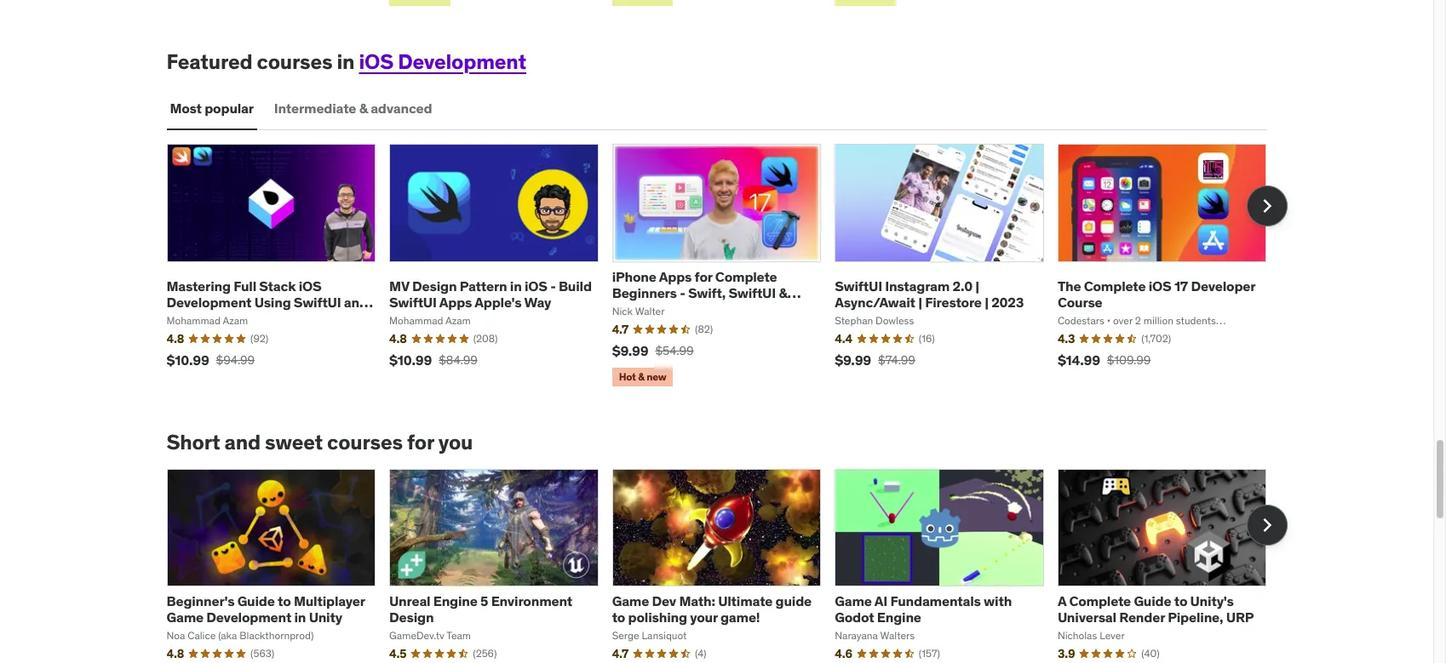 Task type: vqa. For each thing, say whether or not it's contained in the screenshot.
Beginners
yes



Task type: describe. For each thing, give the bounding box(es) containing it.
advanced
[[371, 100, 432, 117]]

ios inside mastering full stack ios development using swiftui and vapor
[[299, 278, 322, 295]]

intermediate & advanced
[[274, 100, 432, 117]]

1 vertical spatial courses
[[327, 429, 403, 456]]

the complete ios 17 developer course
[[1058, 278, 1256, 311]]

2023
[[992, 294, 1024, 311]]

math:
[[679, 593, 715, 610]]

development for featured courses in ios development
[[398, 48, 526, 75]]

carousel element containing iphone apps for complete beginners - swift, swiftui & ios17
[[167, 144, 1288, 390]]

to inside game dev math: ultimate guide to polishing your game!
[[612, 609, 625, 626]]

a
[[1058, 593, 1067, 610]]

complete inside 'iphone apps for complete beginners - swift, swiftui & ios17'
[[715, 268, 777, 285]]

game!
[[721, 609, 760, 626]]

a complete guide to unity's universal render pipeline, urp
[[1058, 593, 1254, 626]]

ios inside the complete ios 17 developer course
[[1149, 278, 1172, 295]]

complete for game ai fundamentals with godot engine
[[1070, 593, 1131, 610]]

2.0
[[953, 278, 973, 295]]

swiftui inside mastering full stack ios development using swiftui and vapor
[[294, 294, 341, 311]]

dev
[[652, 593, 676, 610]]

17
[[1175, 278, 1188, 295]]

unreal engine 5 environment design
[[389, 593, 573, 626]]

carousel element containing beginner's guide to multiplayer game development in unity
[[167, 469, 1288, 664]]

popular
[[205, 100, 254, 117]]

game for to
[[612, 593, 649, 610]]

0 horizontal spatial |
[[918, 294, 922, 311]]

render
[[1120, 609, 1165, 626]]

a complete guide to unity's universal render pipeline, urp link
[[1058, 593, 1254, 626]]

you
[[439, 429, 473, 456]]

next image
[[1254, 192, 1281, 219]]

development for mastering full stack ios development using swiftui and vapor
[[167, 294, 252, 311]]

- for swift,
[[680, 284, 685, 301]]

fundamentals
[[891, 593, 981, 610]]

pipeline,
[[1168, 609, 1224, 626]]

the
[[1058, 278, 1081, 295]]

the complete ios 17 developer course link
[[1058, 278, 1256, 311]]

design inside unreal engine 5 environment design
[[389, 609, 434, 626]]

firestore
[[925, 294, 982, 311]]

1 vertical spatial and
[[225, 429, 261, 456]]

design inside mv design pattern in ios - build swiftui apps apple's way
[[412, 278, 457, 295]]

pattern
[[460, 278, 507, 295]]

game dev math: ultimate guide to polishing your game!
[[612, 593, 812, 626]]

mastering full stack ios development using swiftui and vapor link
[[167, 278, 373, 327]]

instagram
[[885, 278, 950, 295]]

- for build
[[550, 278, 556, 295]]

universal
[[1058, 609, 1117, 626]]

guide
[[776, 593, 812, 610]]

ios development link
[[359, 48, 526, 75]]

0 vertical spatial courses
[[257, 48, 333, 75]]

featured courses in ios development
[[167, 48, 526, 75]]

build
[[559, 278, 592, 295]]

unity
[[309, 609, 342, 626]]

course
[[1058, 294, 1103, 311]]

multiplayer
[[294, 593, 365, 610]]

apps inside mv design pattern in ios - build swiftui apps apple's way
[[439, 294, 472, 311]]

iphone apps for complete beginners - swift, swiftui & ios17 link
[[612, 268, 801, 318]]

most popular
[[170, 100, 254, 117]]

full
[[234, 278, 256, 295]]

swift,
[[688, 284, 726, 301]]

vapor
[[167, 310, 203, 327]]

0 vertical spatial in
[[337, 48, 355, 75]]



Task type: locate. For each thing, give the bounding box(es) containing it.
intermediate & advanced button
[[271, 88, 436, 129]]

game for engine
[[835, 593, 872, 610]]

ios up intermediate & advanced
[[359, 48, 394, 75]]

1 vertical spatial for
[[407, 429, 434, 456]]

engine
[[433, 593, 478, 610], [877, 609, 922, 626]]

0 horizontal spatial guide
[[237, 593, 275, 610]]

engine left 5
[[433, 593, 478, 610]]

short and sweet courses for you
[[167, 429, 473, 456]]

0 horizontal spatial game
[[167, 609, 204, 626]]

iphone
[[612, 268, 657, 285]]

0 vertical spatial apps
[[659, 268, 692, 285]]

game ai fundamentals with godot engine
[[835, 593, 1012, 626]]

2 vertical spatial development
[[206, 609, 291, 626]]

1 guide from the left
[[237, 593, 275, 610]]

1 horizontal spatial and
[[344, 294, 368, 311]]

engine inside unreal engine 5 environment design
[[433, 593, 478, 610]]

most
[[170, 100, 202, 117]]

environment
[[491, 593, 573, 610]]

next image
[[1254, 512, 1281, 539]]

1 carousel element from the top
[[167, 144, 1288, 390]]

apps right iphone
[[659, 268, 692, 285]]

game ai fundamentals with godot engine link
[[835, 593, 1012, 626]]

1 horizontal spatial |
[[976, 278, 980, 295]]

for left you
[[407, 429, 434, 456]]

to inside beginner's guide to multiplayer game development in unity
[[278, 593, 291, 610]]

beginner's guide to multiplayer game development in unity
[[167, 593, 365, 626]]

for
[[695, 268, 713, 285], [407, 429, 434, 456]]

ultimate
[[718, 593, 773, 610]]

using
[[254, 294, 291, 311]]

2 horizontal spatial in
[[510, 278, 522, 295]]

unreal
[[389, 593, 431, 610]]

2 horizontal spatial game
[[835, 593, 872, 610]]

async/await
[[835, 294, 916, 311]]

in left unity
[[294, 609, 306, 626]]

1 horizontal spatial apps
[[659, 268, 692, 285]]

apple's
[[475, 294, 522, 311]]

design left 5
[[389, 609, 434, 626]]

| left firestore
[[918, 294, 922, 311]]

guide right beginner's
[[237, 593, 275, 610]]

to left unity
[[278, 593, 291, 610]]

- left swift,
[[680, 284, 685, 301]]

complete inside "a complete guide to unity's universal render pipeline, urp"
[[1070, 593, 1131, 610]]

0 vertical spatial development
[[398, 48, 526, 75]]

to inside "a complete guide to unity's universal render pipeline, urp"
[[1175, 593, 1188, 610]]

mv design pattern in ios - build swiftui apps apple's way
[[389, 278, 592, 311]]

2 vertical spatial in
[[294, 609, 306, 626]]

complete inside the complete ios 17 developer course
[[1084, 278, 1146, 295]]

in left the way
[[510, 278, 522, 295]]

to left unity's
[[1175, 593, 1188, 610]]

mastering full stack ios development using swiftui and vapor
[[167, 278, 368, 327]]

ios
[[359, 48, 394, 75], [299, 278, 322, 295], [525, 278, 548, 295], [1149, 278, 1172, 295]]

swiftui
[[835, 278, 883, 295], [729, 284, 776, 301], [294, 294, 341, 311], [389, 294, 437, 311]]

courses up intermediate
[[257, 48, 333, 75]]

game dev math: ultimate guide to polishing your game! link
[[612, 593, 812, 626]]

swiftui right the using
[[294, 294, 341, 311]]

guide left unity's
[[1134, 593, 1172, 610]]

1 vertical spatial carousel element
[[167, 469, 1288, 664]]

1 vertical spatial development
[[167, 294, 252, 311]]

1 vertical spatial in
[[510, 278, 522, 295]]

mastering
[[167, 278, 231, 295]]

development inside beginner's guide to multiplayer game development in unity
[[206, 609, 291, 626]]

for right beginners
[[695, 268, 713, 285]]

1 horizontal spatial to
[[612, 609, 625, 626]]

ios left build
[[525, 278, 548, 295]]

| right 2.0
[[976, 278, 980, 295]]

swiftui instagram 2.0 | async/await | firestore | 2023
[[835, 278, 1024, 311]]

urp
[[1226, 609, 1254, 626]]

2 guide from the left
[[1134, 593, 1172, 610]]

swiftui left instagram
[[835, 278, 883, 295]]

short
[[167, 429, 220, 456]]

in up intermediate & advanced
[[337, 48, 355, 75]]

5
[[481, 593, 488, 610]]

1 horizontal spatial engine
[[877, 609, 922, 626]]

- left build
[[550, 278, 556, 295]]

0 horizontal spatial for
[[407, 429, 434, 456]]

unity's
[[1191, 593, 1234, 610]]

engine right godot
[[877, 609, 922, 626]]

swiftui inside swiftui instagram 2.0 | async/await | firestore | 2023
[[835, 278, 883, 295]]

unreal engine 5 environment design link
[[389, 593, 573, 626]]

apps
[[659, 268, 692, 285], [439, 294, 472, 311]]

and right "short"
[[225, 429, 261, 456]]

in inside mv design pattern in ios - build swiftui apps apple's way
[[510, 278, 522, 295]]

game inside beginner's guide to multiplayer game development in unity
[[167, 609, 204, 626]]

godot
[[835, 609, 874, 626]]

ai
[[875, 593, 888, 610]]

carousel element
[[167, 144, 1288, 390], [167, 469, 1288, 664]]

mv
[[389, 278, 410, 295]]

swiftui right swift,
[[729, 284, 776, 301]]

ios inside mv design pattern in ios - build swiftui apps apple's way
[[525, 278, 548, 295]]

0 vertical spatial design
[[412, 278, 457, 295]]

intermediate
[[274, 100, 356, 117]]

stack
[[259, 278, 296, 295]]

0 horizontal spatial in
[[294, 609, 306, 626]]

iphone apps for complete beginners - swift, swiftui & ios17
[[612, 268, 788, 318]]

your
[[690, 609, 718, 626]]

with
[[984, 593, 1012, 610]]

guide inside beginner's guide to multiplayer game development in unity
[[237, 593, 275, 610]]

1 vertical spatial &
[[779, 284, 788, 301]]

swiftui inside mv design pattern in ios - build swiftui apps apple's way
[[389, 294, 437, 311]]

| left 2023
[[985, 294, 989, 311]]

developer
[[1191, 278, 1256, 295]]

beginner's
[[167, 593, 235, 610]]

2 carousel element from the top
[[167, 469, 1288, 664]]

beginner's guide to multiplayer game development in unity link
[[167, 593, 365, 626]]

1 horizontal spatial &
[[779, 284, 788, 301]]

0 horizontal spatial to
[[278, 593, 291, 610]]

apps left apple's
[[439, 294, 472, 311]]

engine inside game ai fundamentals with godot engine
[[877, 609, 922, 626]]

complete
[[715, 268, 777, 285], [1084, 278, 1146, 295], [1070, 593, 1131, 610]]

0 vertical spatial &
[[359, 100, 368, 117]]

beginners
[[612, 284, 677, 301]]

- inside 'iphone apps for complete beginners - swift, swiftui & ios17'
[[680, 284, 685, 301]]

ios17
[[612, 301, 649, 318]]

polishing
[[628, 609, 687, 626]]

1 vertical spatial apps
[[439, 294, 472, 311]]

|
[[976, 278, 980, 295], [918, 294, 922, 311], [985, 294, 989, 311]]

guide inside "a complete guide to unity's universal render pipeline, urp"
[[1134, 593, 1172, 610]]

and left mv
[[344, 294, 368, 311]]

swiftui instagram 2.0 | async/await | firestore | 2023 link
[[835, 278, 1024, 311]]

& inside 'iphone apps for complete beginners - swift, swiftui & ios17'
[[779, 284, 788, 301]]

for inside 'iphone apps for complete beginners - swift, swiftui & ios17'
[[695, 268, 713, 285]]

-
[[550, 278, 556, 295], [680, 284, 685, 301]]

guide
[[237, 593, 275, 610], [1134, 593, 1172, 610]]

ios right "stack"
[[299, 278, 322, 295]]

courses
[[257, 48, 333, 75], [327, 429, 403, 456]]

2 horizontal spatial to
[[1175, 593, 1188, 610]]

0 vertical spatial carousel element
[[167, 144, 1288, 390]]

featured
[[167, 48, 253, 75]]

in
[[337, 48, 355, 75], [510, 278, 522, 295], [294, 609, 306, 626]]

1 horizontal spatial game
[[612, 593, 649, 610]]

0 horizontal spatial &
[[359, 100, 368, 117]]

& inside button
[[359, 100, 368, 117]]

0 horizontal spatial engine
[[433, 593, 478, 610]]

0 vertical spatial for
[[695, 268, 713, 285]]

complete for swiftui instagram 2.0 | async/await | firestore | 2023
[[1084, 278, 1146, 295]]

& right swift,
[[779, 284, 788, 301]]

design
[[412, 278, 457, 295], [389, 609, 434, 626]]

- inside mv design pattern in ios - build swiftui apps apple's way
[[550, 278, 556, 295]]

game inside game ai fundamentals with godot engine
[[835, 593, 872, 610]]

game inside game dev math: ultimate guide to polishing your game!
[[612, 593, 649, 610]]

swiftui inside 'iphone apps for complete beginners - swift, swiftui & ios17'
[[729, 284, 776, 301]]

way
[[524, 294, 551, 311]]

and
[[344, 294, 368, 311], [225, 429, 261, 456]]

swiftui left pattern
[[389, 294, 437, 311]]

sweet
[[265, 429, 323, 456]]

1 horizontal spatial in
[[337, 48, 355, 75]]

0 horizontal spatial -
[[550, 278, 556, 295]]

ios left 17
[[1149, 278, 1172, 295]]

& left advanced
[[359, 100, 368, 117]]

design right mv
[[412, 278, 457, 295]]

to left polishing
[[612, 609, 625, 626]]

0 vertical spatial and
[[344, 294, 368, 311]]

most popular button
[[167, 88, 257, 129]]

development inside mastering full stack ios development using swiftui and vapor
[[167, 294, 252, 311]]

to
[[278, 593, 291, 610], [1175, 593, 1188, 610], [612, 609, 625, 626]]

1 horizontal spatial -
[[680, 284, 685, 301]]

1 vertical spatial design
[[389, 609, 434, 626]]

0 horizontal spatial apps
[[439, 294, 472, 311]]

0 horizontal spatial and
[[225, 429, 261, 456]]

1 horizontal spatial guide
[[1134, 593, 1172, 610]]

&
[[359, 100, 368, 117], [779, 284, 788, 301]]

and inside mastering full stack ios development using swiftui and vapor
[[344, 294, 368, 311]]

apps inside 'iphone apps for complete beginners - swift, swiftui & ios17'
[[659, 268, 692, 285]]

1 horizontal spatial for
[[695, 268, 713, 285]]

game
[[612, 593, 649, 610], [835, 593, 872, 610], [167, 609, 204, 626]]

mv design pattern in ios - build swiftui apps apple's way link
[[389, 278, 592, 311]]

courses right sweet
[[327, 429, 403, 456]]

development
[[398, 48, 526, 75], [167, 294, 252, 311], [206, 609, 291, 626]]

in inside beginner's guide to multiplayer game development in unity
[[294, 609, 306, 626]]

2 horizontal spatial |
[[985, 294, 989, 311]]



